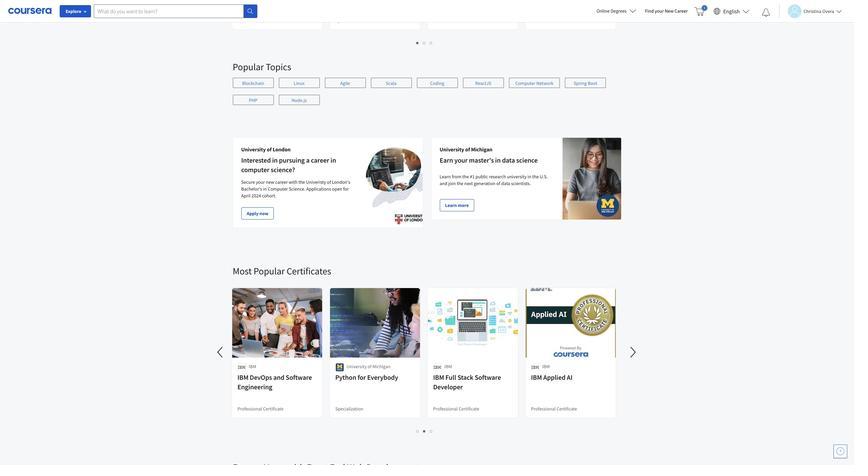 Task type: vqa. For each thing, say whether or not it's contained in the screenshot.
Source:
no



Task type: locate. For each thing, give the bounding box(es) containing it.
0 vertical spatial list
[[233, 39, 617, 47]]

popular up blockchain link
[[233, 61, 264, 73]]

ibm right ibm image
[[543, 364, 550, 370]]

the up science.
[[299, 179, 305, 185]]

of for university of michigan
[[368, 364, 372, 370]]

1 vertical spatial 3
[[430, 428, 433, 435]]

2 ibm image from the left
[[433, 363, 442, 372]]

computer left network
[[516, 80, 536, 86]]

now
[[260, 210, 269, 217]]

michigan for university of michigan
[[373, 364, 391, 370]]

0 vertical spatial data
[[502, 156, 515, 164]]

0 vertical spatial your
[[655, 8, 664, 14]]

scientists.
[[511, 180, 531, 187]]

career
[[311, 156, 329, 164], [275, 179, 288, 185]]

certificate for ibm full stack software developer
[[459, 406, 479, 412]]

2 2 from the top
[[423, 428, 426, 435]]

#1
[[470, 174, 475, 180]]

0 vertical spatial computer
[[516, 80, 536, 86]]

michigan
[[471, 146, 493, 153], [373, 364, 391, 370]]

professional certificate for ibm applied ai
[[531, 406, 577, 412]]

apply now link
[[241, 207, 274, 220]]

2024
[[252, 193, 261, 199]]

the inside secure your new career with the univeristy of london's bachelor's in computer science. applications open for april 2024 cohort.
[[299, 179, 305, 185]]

3
[[430, 40, 433, 46], [430, 428, 433, 435]]

popular
[[233, 61, 264, 73], [254, 265, 285, 277]]

3 list from the top
[[233, 427, 617, 435]]

0 horizontal spatial computer
[[268, 186, 288, 192]]

software inside ibm full stack software developer
[[475, 373, 501, 382]]

2 1 button from the top
[[414, 427, 421, 435]]

0 vertical spatial 1 button
[[414, 39, 421, 47]]

your
[[655, 8, 664, 14], [455, 156, 468, 164], [256, 179, 265, 185]]

next
[[465, 180, 473, 187]]

scala link
[[371, 78, 412, 88]]

and
[[440, 180, 448, 187], [273, 373, 285, 382]]

ibm
[[249, 364, 256, 370], [445, 364, 452, 370], [543, 364, 550, 370], [238, 373, 249, 382], [433, 373, 444, 382], [531, 373, 542, 382]]

computer network
[[516, 80, 554, 86]]

2 2 button from the top
[[421, 427, 428, 435]]

1 ibm image from the left
[[238, 363, 246, 372]]

the down from in the top of the page
[[457, 180, 464, 187]]

1 horizontal spatial software
[[475, 373, 501, 382]]

computer down new
[[268, 186, 288, 192]]

your inside secure your new career with the univeristy of london's bachelor's in computer science. applications open for april 2024 cohort.
[[256, 179, 265, 185]]

research
[[489, 174, 506, 180]]

1 specialization from the top
[[335, 17, 363, 24]]

1 button
[[414, 39, 421, 47], [414, 427, 421, 435]]

1 horizontal spatial and
[[440, 180, 448, 187]]

1
[[416, 40, 419, 46], [416, 428, 419, 435]]

of inside secure your new career with the univeristy of london's bachelor's in computer science. applications open for april 2024 cohort.
[[327, 179, 331, 185]]

2 3 button from the top
[[428, 427, 435, 435]]

of for university of london interested in pursuing a career in computer science?
[[267, 146, 272, 153]]

scala
[[386, 80, 397, 86]]

data left the science
[[502, 156, 515, 164]]

of up 'master's'
[[465, 146, 470, 153]]

your for secure your new career with the univeristy of london's bachelor's in computer science. applications open for april 2024 cohort.
[[256, 179, 265, 185]]

ibm up engineering
[[238, 373, 249, 382]]

0 vertical spatial popular
[[233, 61, 264, 73]]

university of michigan
[[347, 364, 391, 370]]

2 course from the left
[[433, 17, 447, 24]]

shopping cart: 1 item image
[[695, 5, 708, 16]]

2 horizontal spatial your
[[655, 8, 664, 14]]

university up python for everybody
[[347, 364, 367, 370]]

of inside most popular certificates carousel element
[[368, 364, 372, 370]]

1 vertical spatial list
[[233, 78, 622, 112]]

course link
[[231, 0, 323, 30], [427, 0, 519, 30]]

1 button inside most popular certificates carousel element
[[414, 427, 421, 435]]

1 vertical spatial your
[[455, 156, 468, 164]]

1 horizontal spatial michigan
[[471, 146, 493, 153]]

1 vertical spatial 1
[[416, 428, 419, 435]]

0 vertical spatial 2 button
[[421, 39, 428, 47]]

2 for the 3 "button" related to first 2 button from the top
[[423, 40, 426, 46]]

for inside most popular certificates carousel element
[[358, 373, 366, 382]]

popular right most
[[254, 265, 285, 277]]

for down london's
[[343, 186, 349, 192]]

2 button inside most popular certificates carousel element
[[421, 427, 428, 435]]

the
[[463, 174, 469, 180], [533, 174, 539, 180], [299, 179, 305, 185], [457, 180, 464, 187]]

2 3 from the top
[[430, 428, 433, 435]]

university inside university of london interested in pursuing a career in computer science?
[[241, 146, 266, 153]]

software
[[286, 373, 312, 382], [475, 373, 501, 382]]

in
[[272, 156, 278, 164], [331, 156, 336, 164], [495, 156, 501, 164], [528, 174, 532, 180], [263, 186, 267, 192]]

in right 'master's'
[[495, 156, 501, 164]]

learn inside learn from the #1 public research university in the u.s. and join the next generation of data scientists.
[[440, 174, 451, 180]]

0 horizontal spatial software
[[286, 373, 312, 382]]

michigan inside most popular certificates carousel element
[[373, 364, 391, 370]]

christina
[[804, 8, 822, 14]]

0 horizontal spatial for
[[343, 186, 349, 192]]

more
[[458, 202, 469, 208]]

1 3 from the top
[[430, 40, 433, 46]]

find
[[645, 8, 654, 14]]

data inside university of michigan earn your master's in data science
[[502, 156, 515, 164]]

1 software from the left
[[286, 373, 312, 382]]

of down the research
[[497, 180, 501, 187]]

computer
[[516, 80, 536, 86], [268, 186, 288, 192]]

0 vertical spatial and
[[440, 180, 448, 187]]

university inside university of michigan earn your master's in data science
[[440, 146, 464, 153]]

in up scientists.
[[528, 174, 532, 180]]

michigan inside university of michigan earn your master's in data science
[[471, 146, 493, 153]]

ibm image for ibm devops and software engineering
[[238, 363, 246, 372]]

0 vertical spatial specialization
[[335, 17, 363, 24]]

0 vertical spatial 2
[[423, 40, 426, 46]]

learn
[[440, 174, 451, 180], [445, 202, 457, 208]]

your right find
[[655, 8, 664, 14]]

0 horizontal spatial michigan
[[373, 364, 391, 370]]

michigan up the "everybody"
[[373, 364, 391, 370]]

explore
[[66, 8, 81, 14]]

2 software from the left
[[475, 373, 501, 382]]

of
[[267, 146, 272, 153], [465, 146, 470, 153], [327, 179, 331, 185], [497, 180, 501, 187], [368, 364, 372, 370]]

data
[[502, 156, 515, 164], [502, 180, 510, 187]]

0 horizontal spatial career
[[275, 179, 288, 185]]

1 button for 2 button within the most popular certificates carousel element
[[414, 427, 421, 435]]

ai
[[567, 373, 573, 382]]

1 vertical spatial michigan
[[373, 364, 391, 370]]

professional certificate inside 'professional certificate' link
[[531, 17, 577, 24]]

0 horizontal spatial university
[[241, 146, 266, 153]]

2 vertical spatial your
[[256, 179, 265, 185]]

data down the research
[[502, 180, 510, 187]]

0 vertical spatial 3 button
[[428, 39, 435, 47]]

master's
[[469, 156, 494, 164]]

1 vertical spatial 1 button
[[414, 427, 421, 435]]

1 button for first 2 button from the top
[[414, 39, 421, 47]]

1 vertical spatial 2
[[423, 428, 426, 435]]

1 vertical spatial career
[[275, 179, 288, 185]]

3 button inside most popular certificates carousel element
[[428, 427, 435, 435]]

english button
[[711, 0, 752, 22]]

1 vertical spatial for
[[358, 373, 366, 382]]

data inside learn from the #1 public research university in the u.s. and join the next generation of data scientists.
[[502, 180, 510, 187]]

and inside learn from the #1 public research university in the u.s. and join the next generation of data scientists.
[[440, 180, 448, 187]]

univeristy
[[306, 179, 326, 185]]

1 horizontal spatial university
[[347, 364, 367, 370]]

3 for first 2 button from the top
[[430, 40, 433, 46]]

for down university of michigan
[[358, 373, 366, 382]]

ibm left full
[[433, 373, 444, 382]]

your right earn
[[455, 156, 468, 164]]

0 vertical spatial 1
[[416, 40, 419, 46]]

0 horizontal spatial course
[[238, 17, 252, 24]]

certificate for ibm applied ai
[[557, 406, 577, 412]]

1 horizontal spatial your
[[455, 156, 468, 164]]

1 1 from the top
[[416, 40, 419, 46]]

1 vertical spatial data
[[502, 180, 510, 187]]

in inside learn from the #1 public research university in the u.s. and join the next generation of data scientists.
[[528, 174, 532, 180]]

most popular certificates
[[233, 265, 331, 277]]

ibm image up developer at the right of the page
[[433, 363, 442, 372]]

2 specialization from the top
[[335, 406, 363, 412]]

in up cohort.
[[263, 186, 267, 192]]

university up earn
[[440, 146, 464, 153]]

overa
[[823, 8, 835, 14]]

list
[[233, 39, 617, 47], [233, 78, 622, 112], [233, 427, 617, 435]]

1 horizontal spatial ibm image
[[433, 363, 442, 372]]

learn left more at the right top of page
[[445, 202, 457, 208]]

2 vertical spatial list
[[233, 427, 617, 435]]

certificate
[[557, 17, 577, 24], [263, 406, 284, 412], [459, 406, 479, 412], [557, 406, 577, 412]]

0 vertical spatial learn
[[440, 174, 451, 180]]

agile link
[[325, 78, 366, 88]]

None search field
[[94, 4, 258, 18]]

0 vertical spatial for
[[343, 186, 349, 192]]

2 horizontal spatial university
[[440, 146, 464, 153]]

cohort.
[[262, 193, 276, 199]]

3 for 2 button within the most popular certificates carousel element
[[430, 428, 433, 435]]

2 inside most popular certificates carousel element
[[423, 428, 426, 435]]

university up interested
[[241, 146, 266, 153]]

of inside university of michigan earn your master's in data science
[[465, 146, 470, 153]]

0 vertical spatial career
[[311, 156, 329, 164]]

a
[[306, 156, 310, 164]]

1 2 from the top
[[423, 40, 426, 46]]

career right 'a'
[[311, 156, 329, 164]]

the left u.s.
[[533, 174, 539, 180]]

1 horizontal spatial for
[[358, 373, 366, 382]]

1 horizontal spatial course
[[433, 17, 447, 24]]

in inside university of michigan earn your master's in data science
[[495, 156, 501, 164]]

ibm inside ibm devops and software engineering
[[238, 373, 249, 382]]

of left london's
[[327, 179, 331, 185]]

from
[[452, 174, 462, 180]]

php
[[249, 97, 258, 103]]

1 horizontal spatial computer
[[516, 80, 536, 86]]

ibm up devops
[[249, 364, 256, 370]]

join
[[448, 180, 456, 187]]

and left join
[[440, 180, 448, 187]]

2 1 from the top
[[416, 428, 419, 435]]

michigan up 'master's'
[[471, 146, 493, 153]]

0 horizontal spatial your
[[256, 179, 265, 185]]

1 1 button from the top
[[414, 39, 421, 47]]

1 horizontal spatial career
[[311, 156, 329, 164]]

0 horizontal spatial course link
[[231, 0, 323, 30]]

network
[[537, 80, 554, 86]]

1 horizontal spatial course link
[[427, 0, 519, 30]]

learn up join
[[440, 174, 451, 180]]

spring
[[574, 80, 587, 86]]

software inside ibm devops and software engineering
[[286, 373, 312, 382]]

php link
[[233, 95, 274, 105]]

1 vertical spatial 2 button
[[421, 427, 428, 435]]

2
[[423, 40, 426, 46], [423, 428, 426, 435]]

3 button for first 2 button from the top
[[428, 39, 435, 47]]

in up science?
[[272, 156, 278, 164]]

1 vertical spatial computer
[[268, 186, 288, 192]]

ibm image
[[238, 363, 246, 372], [433, 363, 442, 372]]

the left #1
[[463, 174, 469, 180]]

english
[[724, 8, 740, 14]]

0 vertical spatial 3
[[430, 40, 433, 46]]

1 vertical spatial specialization
[[335, 406, 363, 412]]

0 horizontal spatial ibm image
[[238, 363, 246, 372]]

1 vertical spatial and
[[273, 373, 285, 382]]

0 vertical spatial michigan
[[471, 146, 493, 153]]

1 list from the top
[[233, 39, 617, 47]]

ibm image up engineering
[[238, 363, 246, 372]]

1 vertical spatial 3 button
[[428, 427, 435, 435]]

secure
[[241, 179, 255, 185]]

learn for learn more
[[445, 202, 457, 208]]

university of michigan earn your master's in data science
[[440, 146, 538, 164]]

specialization inside most popular certificates carousel element
[[335, 406, 363, 412]]

1 inside most popular certificates carousel element
[[416, 428, 419, 435]]

in inside secure your new career with the univeristy of london's bachelor's in computer science. applications open for april 2024 cohort.
[[263, 186, 267, 192]]

career right new
[[275, 179, 288, 185]]

3 inside most popular certificates carousel element
[[430, 428, 433, 435]]

3 button
[[428, 39, 435, 47], [428, 427, 435, 435]]

1 vertical spatial learn
[[445, 202, 457, 208]]

course
[[238, 17, 252, 24], [433, 17, 447, 24]]

specialization link
[[329, 0, 421, 30]]

2 course link from the left
[[427, 0, 519, 30]]

agile
[[340, 80, 350, 86]]

of up python for everybody
[[368, 364, 372, 370]]

2 list from the top
[[233, 78, 622, 112]]

of left london
[[267, 146, 272, 153]]

your left new
[[256, 179, 265, 185]]

software for ibm devops and software engineering
[[286, 373, 312, 382]]

science.
[[289, 186, 306, 192]]

coding
[[430, 80, 445, 86]]

and right devops
[[273, 373, 285, 382]]

1 3 button from the top
[[428, 39, 435, 47]]

previous slide image
[[212, 344, 229, 361]]

open
[[332, 186, 342, 192]]

0 horizontal spatial and
[[273, 373, 285, 382]]

of inside university of london interested in pursuing a career in computer science?
[[267, 146, 272, 153]]

professional
[[531, 17, 556, 24], [238, 406, 262, 412], [433, 406, 458, 412], [531, 406, 556, 412]]

1 course link from the left
[[231, 0, 323, 30]]



Task type: describe. For each thing, give the bounding box(es) containing it.
april
[[241, 193, 251, 199]]

coding link
[[417, 78, 458, 88]]

christina overa
[[804, 8, 835, 14]]

find your new career link
[[642, 7, 692, 15]]

degrees
[[611, 8, 627, 14]]

topics
[[266, 61, 291, 73]]

online
[[597, 8, 610, 14]]

linux
[[294, 80, 305, 86]]

for inside secure your new career with the univeristy of london's bachelor's in computer science. applications open for april 2024 cohort.
[[343, 186, 349, 192]]

ibm full stack software developer
[[433, 373, 501, 391]]

ibm applied ai
[[531, 373, 573, 382]]

university of london interested in pursuing a career in computer science?
[[241, 146, 336, 174]]

certificate for ibm devops and software engineering
[[263, 406, 284, 412]]

engineering
[[238, 383, 272, 391]]

blockchain
[[242, 80, 264, 86]]

public
[[476, 174, 488, 180]]

interested in pursuing a career in computer science? link
[[241, 156, 336, 174]]

professional certificate link
[[525, 0, 617, 30]]

blockchain link
[[233, 78, 274, 88]]

python
[[335, 373, 356, 382]]

spring boot
[[574, 80, 598, 86]]

earn your master's in data science link
[[440, 156, 538, 164]]

london
[[273, 146, 291, 153]]

generation
[[474, 180, 496, 187]]

ibm image
[[531, 363, 540, 372]]

python for everybody
[[335, 373, 398, 382]]

new
[[266, 179, 274, 185]]

apply now
[[247, 210, 269, 217]]

list containing blockchain
[[233, 78, 622, 112]]

apply
[[247, 210, 259, 217]]

ibm image for ibm full stack software developer
[[433, 363, 442, 372]]

online degrees
[[597, 8, 627, 14]]

3 button for 2 button within the most popular certificates carousel element
[[428, 427, 435, 435]]

learn from the #1 public research university in the u.s. and join the next generation of data scientists.
[[440, 174, 548, 187]]

show notifications image
[[762, 9, 771, 17]]

career inside university of london interested in pursuing a career in computer science?
[[311, 156, 329, 164]]

explore button
[[60, 5, 91, 17]]

science?
[[271, 165, 295, 174]]

stack
[[458, 373, 474, 382]]

certificates
[[287, 265, 331, 277]]

and inside ibm devops and software engineering
[[273, 373, 285, 382]]

applications
[[306, 186, 331, 192]]

node.js
[[292, 97, 307, 103]]

computer inside secure your new career with the univeristy of london's bachelor's in computer science. applications open for april 2024 cohort.
[[268, 186, 288, 192]]

pursuing
[[279, 156, 305, 164]]

learn more
[[445, 202, 469, 208]]

in up london's
[[331, 156, 336, 164]]

with
[[289, 179, 298, 185]]

computer network link
[[509, 78, 560, 88]]

london's
[[332, 179, 350, 185]]

new
[[665, 8, 674, 14]]

ibm devops and software engineering
[[238, 373, 312, 391]]

career inside secure your new career with the univeristy of london's bachelor's in computer science. applications open for april 2024 cohort.
[[275, 179, 288, 185]]

linux link
[[279, 78, 320, 88]]

popular topics
[[233, 61, 291, 73]]

spring boot link
[[565, 78, 606, 88]]

online degrees button
[[591, 3, 642, 18]]

of inside learn from the #1 public research university in the u.s. and join the next generation of data scientists.
[[497, 180, 501, 187]]

professional for ibm applied ai
[[531, 406, 556, 412]]

node.js link
[[279, 95, 320, 105]]

help center image
[[837, 448, 845, 456]]

2 for the 3 "button" within the most popular certificates carousel element
[[423, 428, 426, 435]]

secure your new career with the univeristy of london's bachelor's in computer science. applications open for april 2024 cohort.
[[241, 179, 350, 199]]

your for find your new career
[[655, 8, 664, 14]]

professional for ibm full stack software developer
[[433, 406, 458, 412]]

1 for first 2 button from the top
[[416, 40, 419, 46]]

computer
[[241, 165, 270, 174]]

interested
[[241, 156, 271, 164]]

1 2 button from the top
[[421, 39, 428, 47]]

u.s.
[[540, 174, 548, 180]]

bachelor's
[[241, 186, 262, 192]]

most
[[233, 265, 252, 277]]

professional certificate for ibm devops and software engineering
[[238, 406, 284, 412]]

university for earn
[[440, 146, 464, 153]]

What do you want to learn? text field
[[94, 4, 244, 18]]

reactjs link
[[463, 78, 504, 88]]

christina overa button
[[779, 4, 842, 18]]

boot
[[588, 80, 598, 86]]

most popular certificates carousel element
[[212, 245, 641, 441]]

university of michigan image
[[335, 363, 344, 372]]

learn for learn from the #1 public research university in the u.s. and join the next generation of data scientists.
[[440, 174, 451, 180]]

developer
[[433, 383, 463, 391]]

software for ibm full stack software developer
[[475, 373, 501, 382]]

ibm down ibm image
[[531, 373, 542, 382]]

ibm up full
[[445, 364, 452, 370]]

professional for ibm devops and software engineering
[[238, 406, 262, 412]]

devops
[[250, 373, 272, 382]]

1 vertical spatial popular
[[254, 265, 285, 277]]

learn more link
[[440, 199, 474, 211]]

next slide image
[[625, 344, 641, 361]]

1 for 2 button within the most popular certificates carousel element
[[416, 428, 419, 435]]

university
[[507, 174, 527, 180]]

ibm inside ibm full stack software developer
[[433, 373, 444, 382]]

career
[[675, 8, 688, 14]]

computer inside 'list'
[[516, 80, 536, 86]]

your inside university of michigan earn your master's in data science
[[455, 156, 468, 164]]

coursera image
[[8, 6, 52, 16]]

list inside most popular certificates carousel element
[[233, 427, 617, 435]]

reactjs
[[476, 80, 492, 86]]

university for interested
[[241, 146, 266, 153]]

science
[[517, 156, 538, 164]]

find your new career
[[645, 8, 688, 14]]

1 course from the left
[[238, 17, 252, 24]]

michigan for university of michigan earn your master's in data science
[[471, 146, 493, 153]]

applied
[[544, 373, 566, 382]]

university inside most popular certificates carousel element
[[347, 364, 367, 370]]

professional certificate for ibm full stack software developer
[[433, 406, 479, 412]]

everybody
[[367, 373, 398, 382]]

of for university of michigan earn your master's in data science
[[465, 146, 470, 153]]

full
[[446, 373, 456, 382]]



